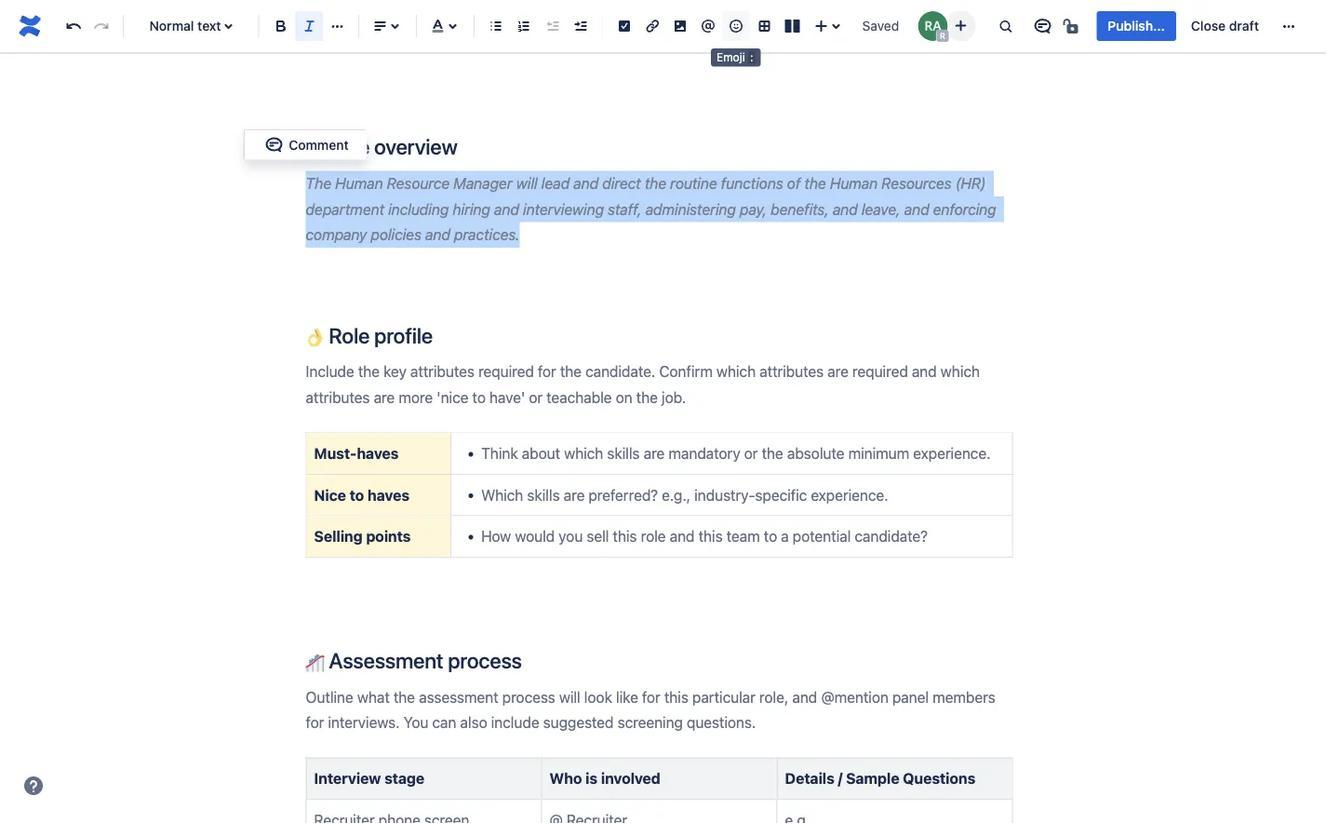 Task type: locate. For each thing, give the bounding box(es) containing it.
selling
[[314, 527, 363, 545]]

1 horizontal spatial human
[[830, 175, 878, 192]]

questions
[[903, 770, 976, 787]]

department
[[306, 200, 385, 218]]

tooltip containing emoji
[[711, 48, 761, 67]]

find and replace image
[[995, 15, 1017, 37]]

direct
[[603, 175, 641, 192]]

more formatting image
[[326, 15, 349, 37]]

profile
[[374, 322, 433, 348]]

:roller_coaster: image
[[306, 653, 324, 672]]

invite to edit image
[[950, 14, 972, 37]]

0 vertical spatial role
[[329, 134, 370, 159]]

2 role from the top
[[329, 322, 370, 348]]

1 human from the left
[[335, 175, 383, 192]]

1 vertical spatial role
[[329, 322, 370, 348]]

0 horizontal spatial human
[[335, 175, 383, 192]]

mention image
[[697, 15, 720, 37]]

functions
[[721, 175, 784, 192]]

and right 'lead'
[[574, 175, 599, 192]]

role
[[329, 134, 370, 159], [329, 322, 370, 348]]

:clipboard: image
[[306, 140, 324, 158], [306, 140, 324, 158]]

0 horizontal spatial the
[[645, 175, 667, 192]]

role up the
[[329, 134, 370, 159]]

the
[[645, 175, 667, 192], [805, 175, 826, 192]]

1 horizontal spatial the
[[805, 175, 826, 192]]

the right direct
[[645, 175, 667, 192]]

human up "department"
[[335, 175, 383, 192]]

hiring
[[453, 200, 491, 218]]

numbered list ⌘⇧7 image
[[513, 15, 536, 37]]

interview stage
[[314, 770, 425, 787]]

haves
[[357, 445, 399, 462], [368, 486, 410, 504]]

redo ⌘⇧z image
[[90, 15, 113, 37]]

close draft
[[1192, 18, 1260, 34]]

:
[[750, 51, 754, 64]]

:roller_coaster: image
[[306, 653, 324, 672]]

sample
[[846, 770, 900, 787]]

more image
[[1278, 15, 1301, 37]]

lead
[[542, 175, 570, 192]]

resource
[[387, 175, 450, 192]]

1 role from the top
[[329, 134, 370, 159]]

of
[[787, 175, 801, 192]]

role right :ok_hand: icon
[[329, 322, 370, 348]]

emoji :
[[717, 51, 754, 64]]

tooltip
[[711, 48, 761, 67]]

the right the of
[[805, 175, 826, 192]]

add image, video, or file image
[[669, 15, 692, 37]]

:ok_hand: image
[[306, 328, 324, 347]]

no restrictions image
[[1062, 15, 1084, 37]]

pay,
[[740, 200, 767, 218]]

role for overview
[[329, 134, 370, 159]]

assessment
[[329, 647, 444, 673]]

overview
[[374, 134, 458, 159]]

human
[[335, 175, 383, 192], [830, 175, 878, 192]]

haves right to
[[368, 486, 410, 504]]

/
[[838, 770, 843, 787]]

emoji image
[[725, 15, 748, 37]]

and
[[574, 175, 599, 192], [494, 200, 519, 218], [833, 200, 858, 218], [905, 200, 930, 218], [425, 226, 451, 243]]

nice
[[314, 486, 346, 504]]

human up leave, at the right of the page
[[830, 175, 878, 192]]

bold ⌘b image
[[270, 15, 292, 37]]

company
[[306, 226, 367, 243]]

must-haves
[[314, 445, 399, 462]]

undo ⌘z image
[[62, 15, 85, 37]]

normal text
[[149, 18, 221, 34]]

ruby anderson image
[[918, 11, 948, 41]]

:ok_hand: image
[[306, 328, 324, 347]]

assessment process
[[324, 647, 522, 673]]

comment image
[[263, 134, 285, 156]]

is
[[586, 770, 598, 787]]

interview
[[314, 770, 381, 787]]

interviewing
[[523, 200, 604, 218]]

nice to haves
[[314, 486, 410, 504]]

including
[[388, 200, 449, 218]]

and up the practices.
[[494, 200, 519, 218]]

confluence image
[[15, 11, 45, 41], [15, 11, 45, 41]]

haves up nice to haves
[[357, 445, 399, 462]]



Task type: describe. For each thing, give the bounding box(es) containing it.
align left image
[[369, 15, 392, 37]]

0 vertical spatial haves
[[357, 445, 399, 462]]

who
[[550, 770, 582, 787]]

and down including
[[425, 226, 451, 243]]

the human resource manager will lead and direct the routine functions of the human resources (hr) department including hiring and interviewing staff, administering pay, benefits, and leave, and enforcing company policies and practices.
[[306, 175, 1001, 243]]

who is involved
[[550, 770, 661, 787]]

details / sample questions
[[785, 770, 976, 787]]

(hr)
[[956, 175, 987, 192]]

routine
[[671, 175, 718, 192]]

help image
[[22, 775, 45, 797]]

saved
[[863, 18, 900, 34]]

publish...
[[1108, 18, 1166, 34]]

indent tab image
[[569, 15, 592, 37]]

details
[[785, 770, 835, 787]]

enforcing
[[934, 200, 997, 218]]

practices.
[[454, 226, 520, 243]]

and left leave, at the right of the page
[[833, 200, 858, 218]]

points
[[366, 527, 411, 545]]

role overview
[[324, 134, 458, 159]]

staff,
[[608, 200, 642, 218]]

italic ⌘i image
[[298, 15, 321, 37]]

draft
[[1230, 18, 1260, 34]]

1 vertical spatial haves
[[368, 486, 410, 504]]

normal text button
[[131, 6, 251, 47]]

must-
[[314, 445, 357, 462]]

link image
[[641, 15, 664, 37]]

role for profile
[[329, 322, 370, 348]]

layouts image
[[781, 15, 804, 37]]

role profile
[[324, 322, 433, 348]]

table image
[[753, 15, 776, 37]]

process
[[448, 647, 522, 673]]

comment button
[[252, 134, 360, 156]]

publish... button
[[1097, 11, 1177, 41]]

and down 'resources'
[[905, 200, 930, 218]]

leave,
[[862, 200, 901, 218]]

2 human from the left
[[830, 175, 878, 192]]

policies
[[371, 226, 422, 243]]

close
[[1192, 18, 1226, 34]]

1 the from the left
[[645, 175, 667, 192]]

resources
[[882, 175, 952, 192]]

text
[[197, 18, 221, 34]]

close draft button
[[1180, 11, 1271, 41]]

action item image
[[613, 15, 636, 37]]

emoji
[[717, 51, 745, 64]]

selling points
[[314, 527, 411, 545]]

benefits,
[[771, 200, 829, 218]]

manager
[[454, 175, 513, 192]]

bullet list ⌘⇧8 image
[[485, 15, 507, 37]]

the
[[306, 175, 332, 192]]

normal
[[149, 18, 194, 34]]

administering
[[646, 200, 736, 218]]

to
[[350, 486, 364, 504]]

comment
[[289, 137, 349, 152]]

will
[[516, 175, 538, 192]]

2 the from the left
[[805, 175, 826, 192]]

comment icon image
[[1032, 15, 1054, 37]]

outdent ⇧tab image
[[541, 15, 564, 37]]

involved
[[601, 770, 661, 787]]

stage
[[385, 770, 425, 787]]



Task type: vqa. For each thing, say whether or not it's contained in the screenshot.
COMMENT
yes



